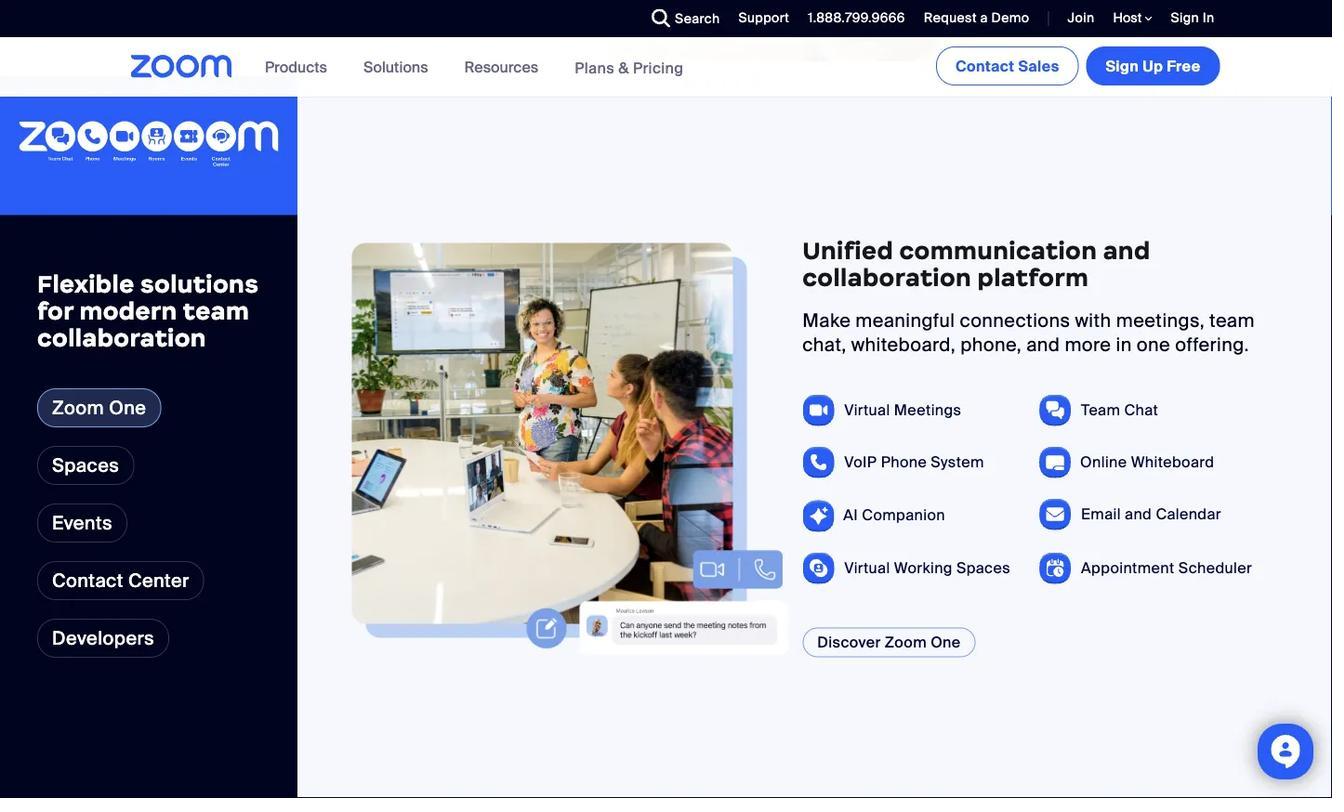 Task type: describe. For each thing, give the bounding box(es) containing it.
zoom contact center tab
[[37, 561, 204, 600]]

meetings,
[[1116, 309, 1205, 333]]

working
[[894, 559, 953, 578]]

discover
[[817, 633, 881, 653]]

team chat
[[1081, 401, 1158, 420]]

online
[[1080, 453, 1127, 472]]

zoom inside group
[[885, 633, 927, 653]]

host button
[[1113, 9, 1152, 27]]

discover zoom one link
[[802, 628, 976, 658]]

product information navigation
[[251, 37, 698, 98]]

voip phone system link
[[844, 453, 984, 472]]

2 vertical spatial and
[[1125, 505, 1152, 524]]

meaningful
[[856, 309, 955, 333]]

request a demo
[[924, 9, 1029, 26]]

zoom logo image
[[131, 55, 233, 78]]

team
[[1081, 401, 1120, 420]]

whiteboard
[[1131, 453, 1214, 472]]

with
[[1075, 309, 1111, 333]]

products
[[265, 57, 327, 77]]

virtual working spaces link
[[844, 559, 1011, 578]]

join link left host
[[1054, 0, 1099, 37]]

one
[[1137, 333, 1170, 357]]

unified communication and collaboration platform
[[802, 235, 1150, 292]]

up
[[1143, 56, 1163, 76]]

products button
[[265, 37, 335, 97]]

and inside the unified communication and collaboration platform
[[1103, 235, 1150, 265]]

more
[[1065, 333, 1111, 357]]

resources
[[464, 57, 538, 77]]

1.888.799.9666
[[808, 9, 905, 26]]

solutions
[[140, 269, 259, 299]]

for
[[37, 296, 74, 326]]

in
[[1203, 9, 1215, 26]]

collaboration inside the unified communication and collaboration platform
[[802, 262, 972, 292]]

contact for contact center
[[52, 569, 123, 592]]

spaces
[[957, 559, 1011, 578]]

flexible
[[37, 269, 134, 299]]

sign up free
[[1106, 56, 1201, 76]]

a
[[980, 9, 988, 26]]

whiteboard,
[[851, 333, 956, 357]]

phone,
[[961, 333, 1022, 357]]

plans & pricing
[[575, 58, 684, 77]]

zoom inside tab
[[52, 396, 104, 420]]

chat
[[1124, 401, 1158, 420]]

virtual meetings
[[844, 401, 961, 420]]

companion
[[862, 506, 945, 525]]

in
[[1116, 333, 1132, 357]]

system
[[931, 453, 984, 472]]

phone
[[881, 453, 927, 472]]

zoom one
[[52, 396, 146, 420]]

one inside group
[[931, 633, 961, 653]]

sign in
[[1171, 9, 1215, 26]]

team chat link
[[1081, 401, 1158, 420]]

contact center
[[52, 569, 189, 592]]

free
[[1167, 56, 1201, 76]]

unified
[[802, 235, 893, 265]]

flexible solutions for modern team collaboration
[[37, 269, 259, 353]]

email and calendar
[[1081, 505, 1221, 524]]

sign for sign up free
[[1106, 56, 1139, 76]]

zoom one group
[[297, 76, 1332, 799]]

sign for sign in
[[1171, 9, 1199, 26]]

virtual working spaces
[[844, 559, 1011, 578]]

search
[[675, 10, 720, 27]]

online whiteboard
[[1080, 453, 1214, 472]]

calendar
[[1156, 505, 1221, 524]]

make meaningful connections with meetings, team chat, whiteboard, phone, and more in one offering.
[[802, 309, 1255, 357]]

one inside tab
[[109, 396, 146, 420]]

contact sales link
[[936, 46, 1079, 86]]

collaboration inside flexible solutions for modern team collaboration
[[37, 323, 206, 353]]

virtual for virtual working spaces
[[844, 559, 890, 578]]



Task type: locate. For each thing, give the bounding box(es) containing it.
email and calendar link
[[1081, 505, 1221, 524]]

demo
[[991, 9, 1029, 26]]

2 virtual from the top
[[844, 559, 890, 578]]

host
[[1113, 9, 1145, 26]]

0 vertical spatial and
[[1103, 235, 1150, 265]]

0 vertical spatial virtual
[[844, 401, 890, 420]]

meetings
[[894, 401, 961, 420]]

0 vertical spatial collaboration
[[802, 262, 972, 292]]

contact down a
[[956, 56, 1015, 76]]

1 vertical spatial virtual
[[844, 559, 890, 578]]

support link
[[725, 0, 794, 37], [738, 9, 789, 26]]

contact inside meetings navigation
[[956, 56, 1015, 76]]

zoom one tab
[[37, 388, 161, 427]]

chat,
[[802, 333, 847, 357]]

ai companion
[[843, 506, 945, 525]]

0 horizontal spatial contact
[[52, 569, 123, 592]]

ai
[[843, 506, 858, 525]]

virtual down ai
[[844, 559, 890, 578]]

0 horizontal spatial sign
[[1106, 56, 1139, 76]]

platform
[[978, 262, 1089, 292]]

request
[[924, 9, 977, 26]]

&
[[618, 58, 629, 77]]

1 vertical spatial one
[[931, 633, 961, 653]]

sales
[[1018, 56, 1059, 76]]

sign left up
[[1106, 56, 1139, 76]]

plans
[[575, 58, 614, 77]]

0 vertical spatial sign
[[1171, 9, 1199, 26]]

sign up free button
[[1086, 46, 1220, 86]]

online whiteboard link
[[1080, 453, 1214, 472]]

join link
[[1054, 0, 1099, 37], [1068, 9, 1095, 26]]

email
[[1081, 505, 1121, 524]]

and
[[1103, 235, 1150, 265], [1026, 333, 1060, 357], [1125, 505, 1152, 524]]

contact inside tab
[[52, 569, 123, 592]]

0 vertical spatial one
[[109, 396, 146, 420]]

1 vertical spatial zoom
[[885, 633, 927, 653]]

1 horizontal spatial team
[[1210, 309, 1255, 333]]

solutions
[[363, 57, 428, 77]]

support
[[738, 9, 789, 26]]

voip phone system
[[844, 453, 984, 472]]

make
[[802, 309, 851, 333]]

and right email
[[1125, 505, 1152, 524]]

sign left 'in' at the top of page
[[1171, 9, 1199, 26]]

solutions button
[[363, 37, 437, 97]]

1 horizontal spatial contact
[[956, 56, 1015, 76]]

1 horizontal spatial sign
[[1171, 9, 1199, 26]]

1 vertical spatial contact
[[52, 569, 123, 592]]

sign
[[1171, 9, 1199, 26], [1106, 56, 1139, 76]]

and up with
[[1103, 235, 1150, 265]]

zoom unified communication platform image
[[19, 121, 279, 170]]

zoom interface icon - instant message image
[[522, 452, 789, 655]]

zoom
[[52, 396, 104, 420], [885, 633, 927, 653]]

pricing
[[633, 58, 684, 77]]

1 vertical spatial sign
[[1106, 56, 1139, 76]]

1.888.799.9666 button
[[794, 0, 910, 37], [808, 9, 905, 26]]

team up offering. at the top
[[1210, 309, 1255, 333]]

contact sales
[[956, 56, 1059, 76]]

voip
[[844, 453, 877, 472]]

1 vertical spatial collaboration
[[37, 323, 206, 353]]

ai companion link
[[843, 506, 945, 525]]

contact for contact sales
[[956, 56, 1015, 76]]

contact left center
[[52, 569, 123, 592]]

one
[[109, 396, 146, 420], [931, 633, 961, 653]]

contact
[[956, 56, 1015, 76], [52, 569, 123, 592]]

banner containing contact sales
[[108, 37, 1224, 98]]

virtual
[[844, 401, 890, 420], [844, 559, 890, 578]]

and down 'connections'
[[1026, 333, 1060, 357]]

resources button
[[464, 37, 547, 97]]

virtual for virtual meetings
[[844, 401, 890, 420]]

connections
[[960, 309, 1070, 333]]

collaboration
[[802, 262, 972, 292], [37, 323, 206, 353]]

join link up meetings navigation
[[1068, 9, 1095, 26]]

flexible solutions for modern team collaboration tab list
[[37, 388, 204, 600]]

0 horizontal spatial team
[[183, 296, 249, 326]]

sign inside button
[[1106, 56, 1139, 76]]

search button
[[638, 0, 725, 37]]

team right modern
[[183, 296, 249, 326]]

0 horizontal spatial collaboration
[[37, 323, 206, 353]]

team inside flexible solutions for modern team collaboration
[[183, 296, 249, 326]]

appointment
[[1081, 559, 1175, 578]]

sign in link
[[1157, 0, 1224, 37], [1171, 9, 1215, 26]]

0 horizontal spatial one
[[109, 396, 146, 420]]

1 horizontal spatial one
[[931, 633, 961, 653]]

request a demo link
[[910, 0, 1034, 37], [924, 9, 1029, 26]]

banner
[[108, 37, 1224, 98]]

discover zoom one
[[817, 633, 961, 653]]

scheduler
[[1178, 559, 1252, 578]]

1 vertical spatial and
[[1026, 333, 1060, 357]]

and inside the make meaningful connections with meetings, team chat, whiteboard, phone, and more in one offering.
[[1026, 333, 1060, 357]]

offering.
[[1175, 333, 1249, 357]]

1 horizontal spatial collaboration
[[802, 262, 972, 292]]

team
[[183, 296, 249, 326], [1210, 309, 1255, 333]]

meetings navigation
[[932, 37, 1224, 89]]

team inside the make meaningful connections with meetings, team chat, whiteboard, phone, and more in one offering.
[[1210, 309, 1255, 333]]

appointment scheduler
[[1081, 559, 1252, 578]]

0 vertical spatial contact
[[956, 56, 1015, 76]]

center
[[128, 569, 189, 592]]

0 vertical spatial zoom
[[52, 396, 104, 420]]

1 virtual from the top
[[844, 401, 890, 420]]

1 horizontal spatial zoom
[[885, 633, 927, 653]]

0 horizontal spatial zoom
[[52, 396, 104, 420]]

virtual up voip
[[844, 401, 890, 420]]

collaboration up "meaningful"
[[802, 262, 972, 292]]

communication
[[899, 235, 1097, 265]]

modern
[[79, 296, 177, 326]]

plans & pricing link
[[575, 58, 684, 77], [575, 58, 684, 77]]

join
[[1068, 9, 1095, 26]]

virtual meetings link
[[844, 401, 961, 420]]

collaboration down flexible at the top
[[37, 323, 206, 353]]

appointment scheduler link
[[1081, 559, 1252, 578]]



Task type: vqa. For each thing, say whether or not it's contained in the screenshot.
TABS OF ZOOM SERVICES tab list
no



